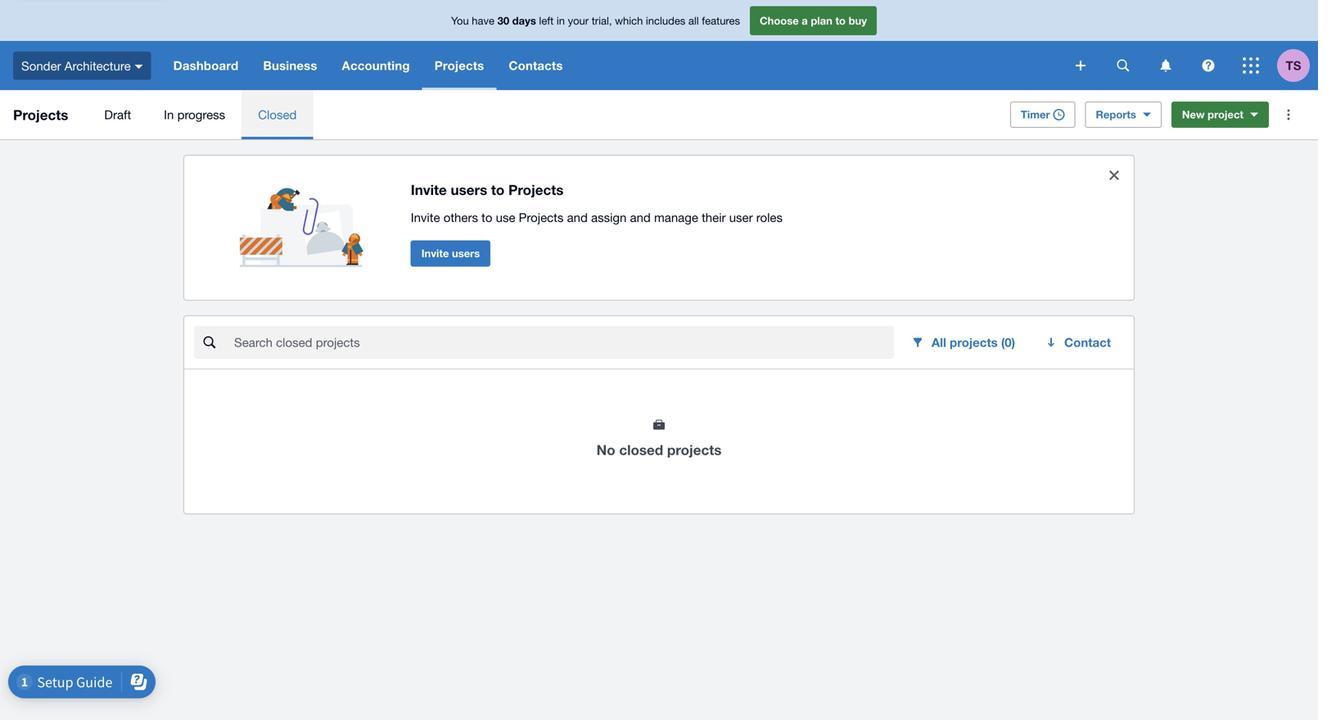 Task type: describe. For each thing, give the bounding box(es) containing it.
in progress link
[[148, 90, 242, 139]]

project
[[1209, 108, 1244, 121]]

assign
[[592, 210, 627, 225]]

all projects (0) button
[[901, 326, 1029, 359]]

in progress
[[164, 107, 225, 122]]

invite users
[[422, 247, 480, 260]]

new
[[1183, 108, 1206, 121]]

banner containing dashboard
[[0, 0, 1319, 90]]

to for use
[[482, 210, 493, 225]]

in
[[164, 107, 174, 122]]

ts button
[[1278, 41, 1319, 90]]

invite others to use projects and assign and manage their user roles
[[411, 210, 783, 225]]

projects right use
[[519, 210, 564, 225]]

have
[[472, 14, 495, 27]]

reports
[[1097, 108, 1137, 121]]

use
[[496, 210, 516, 225]]

trial,
[[592, 14, 612, 27]]

includes
[[646, 14, 686, 27]]

30
[[498, 14, 510, 27]]

user
[[730, 210, 753, 225]]

draft link
[[88, 90, 148, 139]]

dashboard
[[173, 58, 239, 73]]

clear image
[[1099, 159, 1131, 192]]

sonder architecture
[[21, 58, 131, 73]]

no closed projects
[[597, 442, 722, 458]]

choose a plan to buy
[[760, 14, 868, 27]]

no
[[597, 442, 616, 458]]

projects down the sonder
[[13, 107, 68, 123]]

invite for invite users
[[422, 247, 449, 260]]

choose
[[760, 14, 799, 27]]

business button
[[251, 41, 330, 90]]

more options image
[[1273, 98, 1306, 131]]

you
[[451, 14, 469, 27]]

timer button
[[1011, 102, 1076, 128]]

architecture
[[65, 58, 131, 73]]

progress
[[177, 107, 225, 122]]

sonder
[[21, 58, 61, 73]]

timer
[[1022, 108, 1051, 121]]

plan
[[811, 14, 833, 27]]

others
[[444, 210, 478, 225]]

dashboard link
[[161, 41, 251, 90]]

2 and from the left
[[630, 210, 651, 225]]

1 horizontal spatial svg image
[[1244, 57, 1260, 74]]

invite for invite users to projects
[[411, 182, 447, 198]]

(0)
[[1002, 335, 1016, 350]]

accounting
[[342, 58, 410, 73]]

closed tab
[[242, 90, 313, 139]]

business
[[263, 58, 317, 73]]

which
[[615, 14, 643, 27]]

roles
[[757, 210, 783, 225]]

projects inside dropdown button
[[435, 58, 484, 73]]

0 horizontal spatial projects
[[668, 442, 722, 458]]

you have 30 days left in your trial, which includes all features
[[451, 14, 741, 27]]



Task type: vqa. For each thing, say whether or not it's contained in the screenshot.
the new project Popup Button
yes



Task type: locate. For each thing, give the bounding box(es) containing it.
days
[[513, 14, 536, 27]]

projects right closed
[[668, 442, 722, 458]]

to up use
[[491, 182, 505, 198]]

svg image
[[1244, 57, 1260, 74], [135, 65, 143, 69]]

2 vertical spatial invite
[[422, 247, 449, 260]]

projects
[[435, 58, 484, 73], [13, 107, 68, 123], [509, 182, 564, 198], [519, 210, 564, 225]]

and left assign
[[567, 210, 588, 225]]

contacts button
[[497, 41, 576, 90]]

users up others
[[451, 182, 488, 198]]

invite users to projects
[[411, 182, 564, 198]]

invite
[[411, 182, 447, 198], [411, 210, 440, 225], [422, 247, 449, 260]]

ts
[[1287, 58, 1302, 73]]

projects button
[[422, 41, 497, 90]]

users for invite users
[[452, 247, 480, 260]]

Search closed projects search field
[[233, 327, 894, 358]]

closed link
[[242, 90, 313, 139]]

1 vertical spatial to
[[491, 182, 505, 198]]

0 vertical spatial to
[[836, 14, 846, 27]]

to left buy
[[836, 14, 846, 27]]

sonder architecture button
[[0, 41, 161, 90]]

1 vertical spatial projects
[[668, 442, 722, 458]]

manage
[[655, 210, 699, 225]]

0 vertical spatial users
[[451, 182, 488, 198]]

1 vertical spatial invite
[[411, 210, 440, 225]]

all
[[932, 335, 947, 350]]

svg image right the architecture
[[135, 65, 143, 69]]

invite left others
[[411, 210, 440, 225]]

projects left (0)
[[950, 335, 998, 350]]

0 vertical spatial invite
[[411, 182, 447, 198]]

closed
[[620, 442, 664, 458]]

banner
[[0, 0, 1319, 90]]

to inside banner
[[836, 14, 846, 27]]

their
[[702, 210, 726, 225]]

features
[[702, 14, 741, 27]]

invite for invite others to use projects and assign and manage their user roles
[[411, 210, 440, 225]]

accounting button
[[330, 41, 422, 90]]

projects
[[950, 335, 998, 350], [668, 442, 722, 458]]

new project button
[[1172, 102, 1270, 128]]

invite down others
[[422, 247, 449, 260]]

to
[[836, 14, 846, 27], [491, 182, 505, 198], [482, 210, 493, 225]]

projects inside popup button
[[950, 335, 998, 350]]

new project
[[1183, 108, 1244, 121]]

buy
[[849, 14, 868, 27]]

invite up others
[[411, 182, 447, 198]]

1 horizontal spatial and
[[630, 210, 651, 225]]

all projects (0)
[[932, 335, 1016, 350]]

and right assign
[[630, 210, 651, 225]]

0 horizontal spatial svg image
[[135, 65, 143, 69]]

invite users to projects image
[[240, 169, 372, 267]]

2 vertical spatial to
[[482, 210, 493, 225]]

to for projects
[[491, 182, 505, 198]]

contacts
[[509, 58, 563, 73]]

closed
[[258, 107, 297, 122]]

svg image inside sonder architecture popup button
[[135, 65, 143, 69]]

1 and from the left
[[567, 210, 588, 225]]

svg image left the ts
[[1244, 57, 1260, 74]]

projects down you
[[435, 58, 484, 73]]

contact button
[[1036, 326, 1125, 359]]

reports button
[[1086, 102, 1162, 128]]

0 vertical spatial projects
[[950, 335, 998, 350]]

1 horizontal spatial projects
[[950, 335, 998, 350]]

all
[[689, 14, 699, 27]]

your
[[568, 14, 589, 27]]

a
[[802, 14, 808, 27]]

draft
[[104, 107, 131, 122]]

to left use
[[482, 210, 493, 225]]

users for invite users to projects
[[451, 182, 488, 198]]

0 horizontal spatial and
[[567, 210, 588, 225]]

svg image
[[1118, 59, 1130, 72], [1161, 59, 1172, 72], [1203, 59, 1215, 72], [1076, 61, 1086, 70]]

left
[[539, 14, 554, 27]]

invite users link
[[411, 241, 491, 267]]

1 vertical spatial users
[[452, 247, 480, 260]]

users down others
[[452, 247, 480, 260]]

users
[[451, 182, 488, 198], [452, 247, 480, 260]]

projects up use
[[509, 182, 564, 198]]

in
[[557, 14, 565, 27]]

contact
[[1065, 335, 1112, 350]]

and
[[567, 210, 588, 225], [630, 210, 651, 225]]



